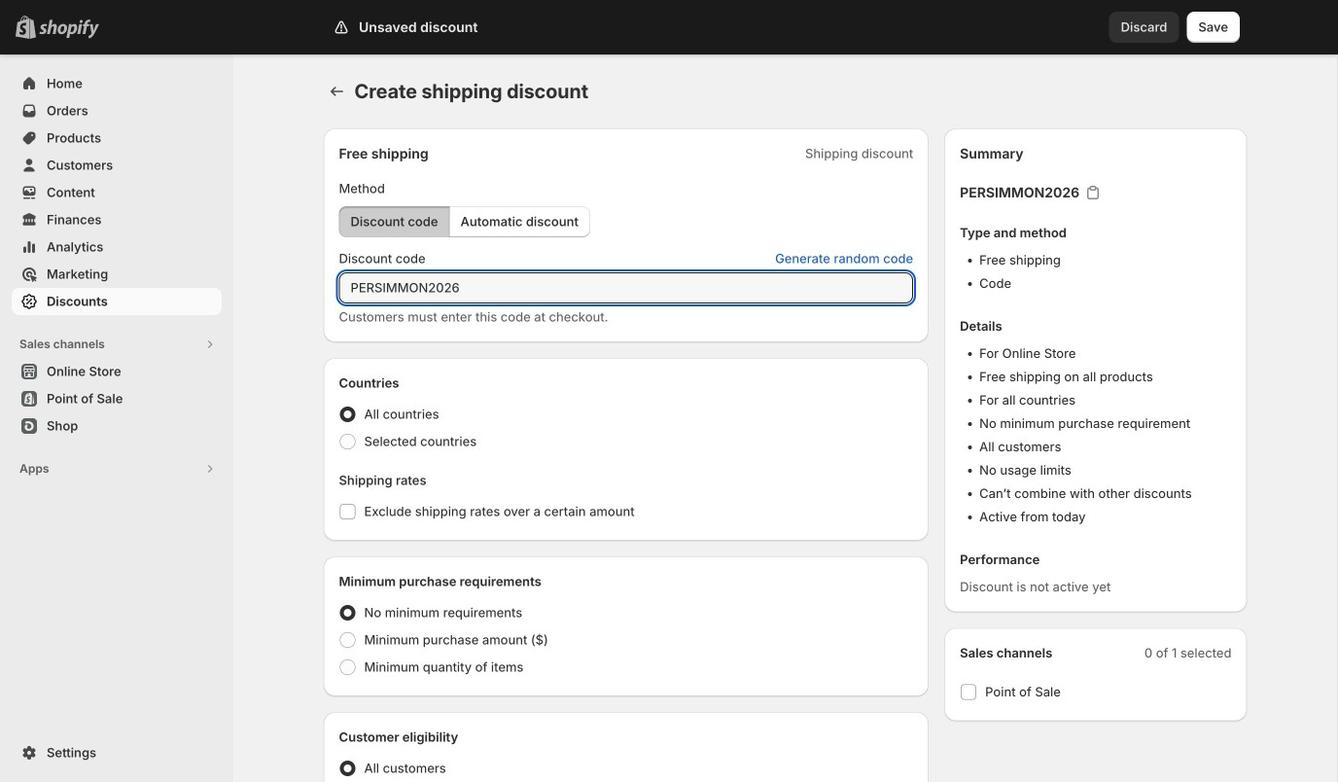 Task type: locate. For each thing, give the bounding box(es) containing it.
None text field
[[339, 272, 914, 304]]



Task type: vqa. For each thing, say whether or not it's contained in the screenshot.
text box
yes



Task type: describe. For each thing, give the bounding box(es) containing it.
shopify image
[[39, 19, 99, 39]]



